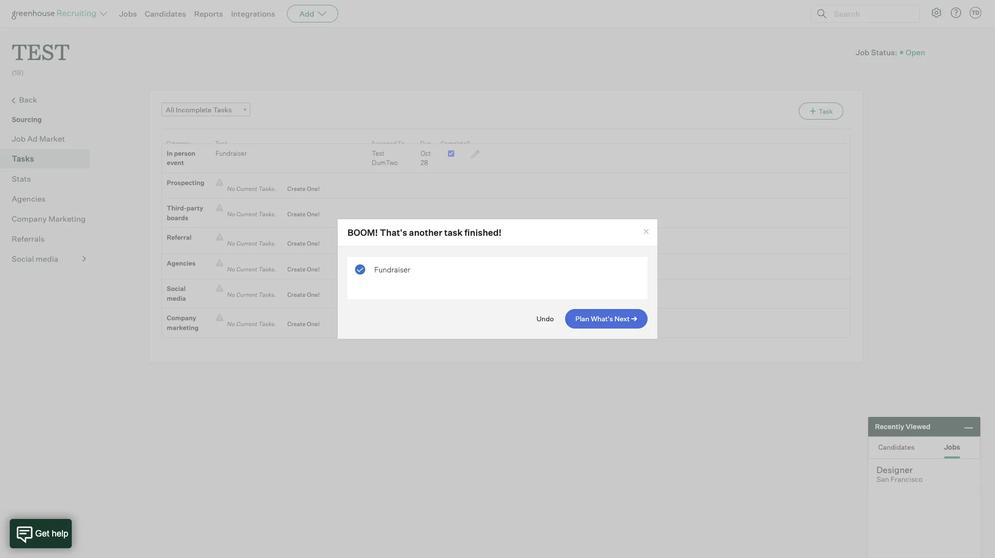 Task type: vqa. For each thing, say whether or not it's contained in the screenshot.
bottom the 'RSA'
no



Task type: locate. For each thing, give the bounding box(es) containing it.
6 create from the top
[[288, 320, 306, 328]]

0 horizontal spatial job
[[12, 134, 26, 143]]

0 vertical spatial social
[[12, 254, 34, 264]]

tasks. for social media
[[259, 291, 276, 299]]

0 horizontal spatial jobs
[[119, 9, 137, 19]]

no current tasks. for agencies
[[224, 266, 280, 273]]

social up the company marketing
[[167, 285, 186, 293]]

1 horizontal spatial agencies
[[167, 259, 196, 267]]

create one! link for third-party boards
[[280, 210, 320, 219]]

0 horizontal spatial tasks
[[12, 154, 34, 163]]

tasks link
[[12, 153, 86, 164]]

all incomplete tasks
[[166, 105, 232, 114]]

4 create from the top
[[288, 266, 306, 273]]

1 create one! link from the top
[[280, 184, 320, 194]]

fundraiser
[[216, 149, 247, 157], [375, 265, 411, 274]]

task for sourcing
[[819, 107, 834, 115]]

company
[[12, 214, 47, 224], [167, 314, 196, 322]]

current for agencies
[[237, 266, 258, 273]]

next
[[615, 314, 630, 323]]

stats link
[[12, 173, 86, 184]]

current for third-party boards
[[237, 211, 258, 218]]

fundraiser down that's
[[375, 265, 411, 274]]

1 vertical spatial tasks
[[12, 154, 34, 163]]

5 tasks. from the top
[[259, 291, 276, 299]]

agencies
[[12, 194, 46, 204], [167, 259, 196, 267]]

fundraiser inside boom! that's another task finished! dialog
[[375, 265, 411, 274]]

configure image
[[931, 7, 943, 19]]

6 create one! link from the top
[[280, 320, 320, 329]]

1 create one! from the top
[[288, 185, 320, 192]]

media down referrals link
[[36, 254, 58, 264]]

4 create one! from the top
[[288, 266, 320, 273]]

test
[[12, 37, 70, 66]]

2 current from the top
[[237, 211, 258, 218]]

1 vertical spatial task
[[215, 140, 228, 147]]

one! for prospecting
[[307, 185, 320, 192]]

tasks up stats
[[12, 154, 34, 163]]

job left the ad
[[12, 134, 26, 143]]

4 one! from the top
[[307, 266, 320, 273]]

1 vertical spatial social media
[[167, 285, 186, 302]]

1 no from the top
[[227, 185, 235, 192]]

0 horizontal spatial task
[[215, 140, 228, 147]]

current
[[237, 185, 258, 192], [237, 211, 258, 218], [237, 240, 258, 247], [237, 266, 258, 273], [237, 291, 258, 299], [237, 320, 258, 328]]

2 tasks. from the top
[[259, 211, 276, 218]]

4 tasks. from the top
[[259, 266, 276, 273]]

5 no current tasks. from the top
[[224, 291, 280, 299]]

1 create from the top
[[288, 185, 306, 192]]

1 no current tasks. from the top
[[224, 185, 280, 192]]

no for third-party boards
[[227, 211, 235, 218]]

0 horizontal spatial social media
[[12, 254, 58, 264]]

5 no from the top
[[227, 291, 235, 299]]

no for company marketing
[[227, 320, 235, 328]]

4 no current tasks. from the top
[[224, 266, 280, 273]]

company marketing
[[12, 214, 86, 224]]

test dumtwo
[[372, 149, 398, 167]]

2 no current tasks. from the top
[[224, 211, 280, 218]]

agencies down referral
[[167, 259, 196, 267]]

no current tasks.
[[224, 185, 280, 192], [224, 211, 280, 218], [224, 240, 280, 247], [224, 266, 280, 273], [224, 291, 280, 299], [224, 320, 280, 328]]

28
[[421, 159, 428, 167]]

oct 28
[[421, 149, 431, 167]]

3 no from the top
[[227, 240, 235, 247]]

3 create from the top
[[288, 240, 306, 247]]

to
[[398, 140, 405, 147]]

None checkbox
[[448, 150, 455, 157]]

company up referrals
[[12, 214, 47, 224]]

1 horizontal spatial jobs
[[945, 443, 961, 451]]

plan what's next ➔ button
[[565, 309, 648, 329]]

1 horizontal spatial fundraiser
[[375, 265, 411, 274]]

1 horizontal spatial company
[[167, 314, 196, 322]]

0 vertical spatial task
[[819, 107, 834, 115]]

referrals link
[[12, 233, 86, 245]]

3 no current tasks. from the top
[[224, 240, 280, 247]]

social inside "link"
[[12, 254, 34, 264]]

3 current from the top
[[237, 240, 258, 247]]

2 one! from the top
[[307, 211, 320, 218]]

stats
[[12, 174, 31, 183]]

all incomplete tasks link
[[162, 102, 250, 117]]

1 vertical spatial fundraiser
[[375, 265, 411, 274]]

1 current from the top
[[237, 185, 258, 192]]

4 no from the top
[[227, 266, 235, 273]]

no
[[227, 185, 235, 192], [227, 211, 235, 218], [227, 240, 235, 247], [227, 266, 235, 273], [227, 291, 235, 299], [227, 320, 235, 328]]

5 one! from the top
[[307, 291, 320, 299]]

all
[[166, 105, 174, 114]]

social media inside "link"
[[12, 254, 58, 264]]

no current tasks. for company marketing
[[224, 320, 280, 328]]

tasks. for third-party boards
[[259, 211, 276, 218]]

viewed
[[906, 423, 931, 431]]

5 create one! link from the top
[[280, 290, 320, 300]]

company for company marketing
[[12, 214, 47, 224]]

social media up the company marketing
[[167, 285, 186, 302]]

1 vertical spatial jobs
[[945, 443, 961, 451]]

no for agencies
[[227, 266, 235, 273]]

agencies link
[[12, 193, 86, 204]]

company marketing link
[[12, 213, 86, 225]]

agencies inside agencies link
[[12, 194, 46, 204]]

0 vertical spatial social media
[[12, 254, 58, 264]]

candidates link
[[145, 9, 186, 19]]

jobs
[[119, 9, 137, 19], [945, 443, 961, 451]]

0 vertical spatial jobs
[[119, 9, 137, 19]]

0 horizontal spatial agencies
[[12, 194, 46, 204]]

social media down referrals
[[12, 254, 58, 264]]

social media
[[12, 254, 58, 264], [167, 285, 186, 302]]

2 create from the top
[[288, 211, 306, 218]]

1 tasks. from the top
[[259, 185, 276, 192]]

in person event
[[167, 149, 196, 167]]

1 horizontal spatial social
[[167, 285, 186, 293]]

assigned to
[[372, 140, 405, 147]]

job for job status:
[[856, 47, 870, 57]]

tasks
[[213, 105, 232, 114], [12, 154, 34, 163]]

assigned
[[372, 140, 397, 147]]

td button
[[969, 5, 984, 21]]

media up the company marketing
[[167, 294, 186, 302]]

2 create one! from the top
[[288, 211, 320, 218]]

social down referrals
[[12, 254, 34, 264]]

6 tasks. from the top
[[259, 320, 276, 328]]

job left status:
[[856, 47, 870, 57]]

0 horizontal spatial social
[[12, 254, 34, 264]]

recently viewed
[[876, 423, 931, 431]]

5 create from the top
[[288, 291, 306, 299]]

job ad market
[[12, 134, 65, 143]]

agencies down stats
[[12, 194, 46, 204]]

1 vertical spatial job
[[12, 134, 26, 143]]

5 current from the top
[[237, 291, 258, 299]]

candidates
[[145, 9, 186, 19]]

plan what's next ➔
[[576, 314, 638, 323]]

task
[[445, 227, 463, 238]]

category
[[166, 140, 191, 147]]

greenhouse recruiting image
[[12, 8, 100, 20]]

0 vertical spatial company
[[12, 214, 47, 224]]

6 current from the top
[[237, 320, 258, 328]]

3 create one! link from the top
[[280, 239, 320, 248]]

(19)
[[12, 68, 24, 77]]

fundraiser right person
[[216, 149, 247, 157]]

Search text field
[[832, 7, 911, 21]]

6 create one! from the top
[[288, 320, 320, 328]]

0 horizontal spatial company
[[12, 214, 47, 224]]

0 vertical spatial job
[[856, 47, 870, 57]]

task for task
[[215, 140, 228, 147]]

no current tasks. for referral
[[224, 240, 280, 247]]

no for referral
[[227, 240, 235, 247]]

referrals
[[12, 234, 45, 244]]

finished!
[[465, 227, 502, 238]]

4 current from the top
[[237, 266, 258, 273]]

job status:
[[856, 47, 898, 57]]

tasks.
[[259, 185, 276, 192], [259, 211, 276, 218], [259, 240, 276, 247], [259, 266, 276, 273], [259, 291, 276, 299], [259, 320, 276, 328]]

one!
[[307, 185, 320, 192], [307, 211, 320, 218], [307, 240, 320, 247], [307, 266, 320, 273], [307, 291, 320, 299], [307, 320, 320, 328]]

tasks. for prospecting
[[259, 185, 276, 192]]

one! for referral
[[307, 240, 320, 247]]

jobs link
[[119, 9, 137, 19]]

1 horizontal spatial social media
[[167, 285, 186, 302]]

3 one! from the top
[[307, 240, 320, 247]]

no for prospecting
[[227, 185, 235, 192]]

boom! that's another task finished! dialog
[[337, 219, 658, 339]]

1 horizontal spatial media
[[167, 294, 186, 302]]

task
[[819, 107, 834, 115], [215, 140, 228, 147]]

2 create one! link from the top
[[280, 210, 320, 219]]

ad
[[27, 134, 38, 143]]

1 vertical spatial social
[[167, 285, 186, 293]]

0 vertical spatial media
[[36, 254, 58, 264]]

2 no from the top
[[227, 211, 235, 218]]

one! for agencies
[[307, 266, 320, 273]]

tasks right incomplete at the top left of page
[[213, 105, 232, 114]]

0 vertical spatial fundraiser
[[216, 149, 247, 157]]

6 no from the top
[[227, 320, 235, 328]]

0 vertical spatial tasks
[[213, 105, 232, 114]]

create for company marketing
[[288, 320, 306, 328]]

1 one! from the top
[[307, 185, 320, 192]]

create one!
[[288, 185, 320, 192], [288, 211, 320, 218], [288, 240, 320, 247], [288, 266, 320, 273], [288, 291, 320, 299], [288, 320, 320, 328]]

3 create one! from the top
[[288, 240, 320, 247]]

status:
[[872, 47, 898, 57]]

1 vertical spatial company
[[167, 314, 196, 322]]

recently
[[876, 423, 905, 431]]

1 horizontal spatial task
[[819, 107, 834, 115]]

in
[[167, 149, 173, 157]]

third-party boards
[[167, 204, 203, 222]]

1 vertical spatial agencies
[[167, 259, 196, 267]]

0 horizontal spatial media
[[36, 254, 58, 264]]

create
[[288, 185, 306, 192], [288, 211, 306, 218], [288, 240, 306, 247], [288, 266, 306, 273], [288, 291, 306, 299], [288, 320, 306, 328]]

company for company marketing
[[167, 314, 196, 322]]

4 create one! link from the top
[[280, 265, 320, 274]]

create one! link
[[280, 184, 320, 194], [280, 210, 320, 219], [280, 239, 320, 248], [280, 265, 320, 274], [280, 290, 320, 300], [280, 320, 320, 329]]

company up "marketing"
[[167, 314, 196, 322]]

td button
[[970, 7, 982, 19]]

3 tasks. from the top
[[259, 240, 276, 247]]

media
[[36, 254, 58, 264], [167, 294, 186, 302]]

company inside the company marketing
[[167, 314, 196, 322]]

0 vertical spatial agencies
[[12, 194, 46, 204]]

test (19)
[[12, 37, 70, 77]]

back
[[19, 95, 37, 104]]

1 horizontal spatial job
[[856, 47, 870, 57]]

create for agencies
[[288, 266, 306, 273]]

that's
[[380, 227, 407, 238]]

6 one! from the top
[[307, 320, 320, 328]]

5 create one! from the top
[[288, 291, 320, 299]]

another
[[409, 227, 443, 238]]

6 no current tasks. from the top
[[224, 320, 280, 328]]

one! for company marketing
[[307, 320, 320, 328]]

social
[[12, 254, 34, 264], [167, 285, 186, 293]]



Task type: describe. For each thing, give the bounding box(es) containing it.
1 horizontal spatial tasks
[[213, 105, 232, 114]]

due
[[420, 140, 431, 147]]

no current tasks. for prospecting
[[224, 185, 280, 192]]

current for referral
[[237, 240, 258, 247]]

designer
[[877, 464, 914, 475]]

create one! link for agencies
[[280, 265, 320, 274]]

create one! for company marketing
[[288, 320, 320, 328]]

marketing
[[48, 214, 86, 224]]

open
[[906, 47, 926, 57]]

➔
[[632, 314, 638, 323]]

create one! for agencies
[[288, 266, 320, 273]]

oct
[[421, 149, 431, 157]]

undo
[[537, 314, 554, 323]]

what's
[[591, 314, 614, 323]]

boom! that's another task finished!
[[348, 227, 502, 238]]

job for job ad market
[[12, 134, 26, 143]]

person
[[174, 149, 196, 157]]

event
[[167, 159, 184, 167]]

add button
[[287, 5, 339, 22]]

td
[[972, 9, 980, 16]]

test link
[[12, 27, 70, 68]]

media inside "link"
[[36, 254, 58, 264]]

integrations link
[[231, 9, 276, 19]]

company marketing
[[167, 314, 199, 331]]

current for prospecting
[[237, 185, 258, 192]]

reports link
[[194, 9, 223, 19]]

create one! for referral
[[288, 240, 320, 247]]

one! for third-party boards
[[307, 211, 320, 218]]

current for company marketing
[[237, 320, 258, 328]]

party
[[187, 204, 203, 212]]

plan
[[576, 314, 590, 323]]

referral
[[167, 234, 192, 241]]

back link
[[12, 94, 86, 106]]

1 vertical spatial media
[[167, 294, 186, 302]]

dumtwo
[[372, 159, 398, 167]]

add
[[299, 9, 315, 19]]

0 horizontal spatial fundraiser
[[216, 149, 247, 157]]

create one! link for prospecting
[[280, 184, 320, 194]]

prospecting
[[167, 179, 205, 186]]

boards
[[167, 214, 188, 222]]

no current tasks. for social media
[[224, 291, 280, 299]]

social media link
[[12, 253, 86, 265]]

no current tasks. for third-party boards
[[224, 211, 280, 218]]

test
[[372, 149, 385, 157]]

current for social media
[[237, 291, 258, 299]]

integrations
[[231, 9, 276, 19]]

tasks. for company marketing
[[259, 320, 276, 328]]

tasks. for agencies
[[259, 266, 276, 273]]

third-
[[167, 204, 187, 212]]

create for referral
[[288, 240, 306, 247]]

create one! link for social media
[[280, 290, 320, 300]]

create one! link for company marketing
[[280, 320, 320, 329]]

create one! link for referral
[[280, 239, 320, 248]]

create one! for prospecting
[[288, 185, 320, 192]]

create for social media
[[288, 291, 306, 299]]

undo link
[[537, 314, 554, 323]]

create for prospecting
[[288, 185, 306, 192]]

job ad market link
[[12, 133, 86, 144]]

create for third-party boards
[[288, 211, 306, 218]]

create one! for social media
[[288, 291, 320, 299]]

reports
[[194, 9, 223, 19]]

incomplete
[[176, 105, 212, 114]]

designer san francisco
[[877, 464, 923, 484]]

sourcing
[[12, 115, 42, 123]]

san
[[877, 475, 890, 484]]

marketing
[[167, 324, 199, 331]]

close image
[[643, 228, 651, 236]]

no for social media
[[227, 291, 235, 299]]

francisco
[[891, 475, 923, 484]]

tasks. for referral
[[259, 240, 276, 247]]

complete?
[[441, 140, 470, 147]]

market
[[39, 134, 65, 143]]

one! for social media
[[307, 291, 320, 299]]

create one! for third-party boards
[[288, 211, 320, 218]]

boom!
[[348, 227, 378, 238]]



